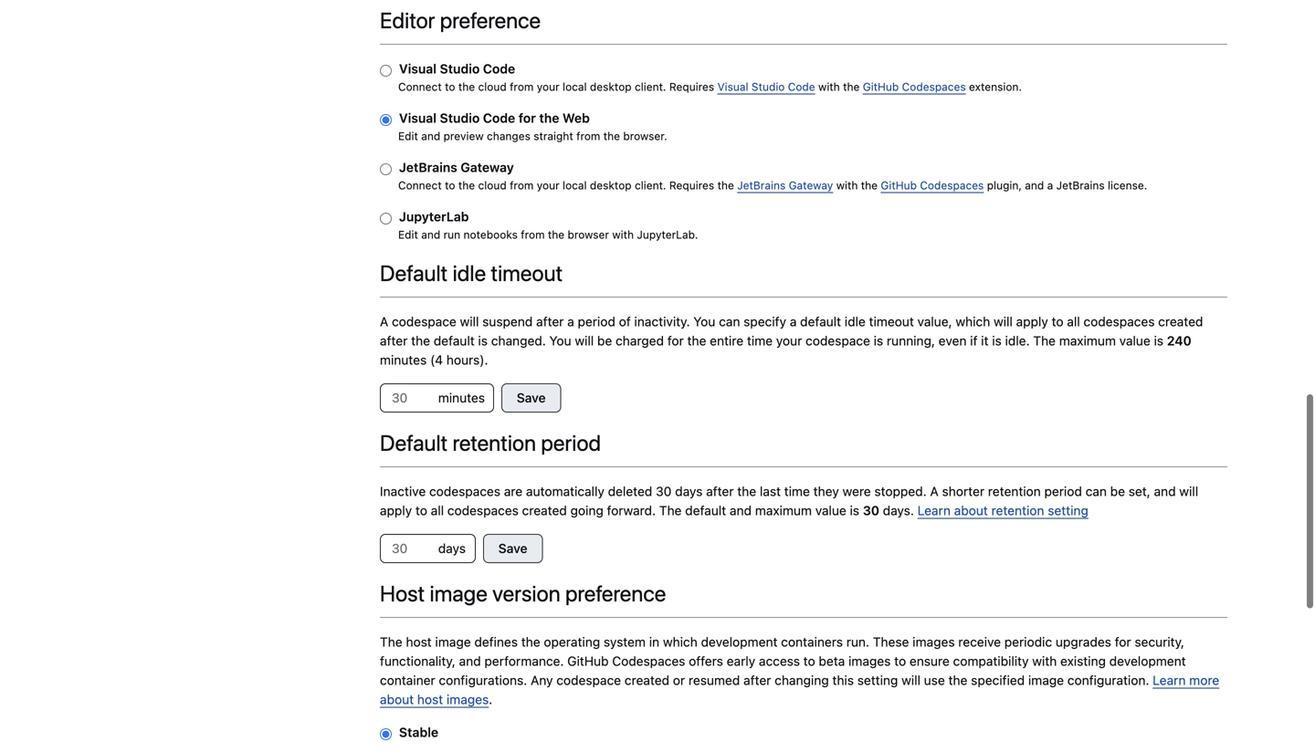 Task type: vqa. For each thing, say whether or not it's contained in the screenshot.
the top Save BUTTON
yes



Task type: locate. For each thing, give the bounding box(es) containing it.
jupyterlab.
[[637, 228, 699, 241]]

a inside a codespace will suspend after a period of inactivity. you can specify a default idle timeout value, which will apply to all codespaces created after the default is changed. you will be charged for the entire time your codespace is running, even if it is idle. the maximum value is
[[380, 314, 389, 329]]

apply up idle. at the top of the page
[[1017, 314, 1049, 329]]

codespaces inside a codespace will suspend after a period of inactivity. you can specify a default idle timeout value, which will apply to all codespaces created after the default is changed. you will be charged for the entire time your codespace is running, even if it is idle. the maximum value is
[[1084, 314, 1156, 329]]

edit for jupyterlab
[[398, 228, 418, 241]]

30 number field up host
[[380, 535, 476, 564]]

local for visual studio code
[[563, 80, 587, 93]]

None radio
[[380, 162, 392, 177], [380, 211, 392, 227], [380, 162, 392, 177], [380, 211, 392, 227]]

image down "existing"
[[1029, 674, 1065, 689]]

for down inactivity.
[[668, 334, 684, 349]]

code
[[483, 61, 516, 76], [788, 80, 816, 93], [483, 111, 516, 126]]

0 vertical spatial images
[[913, 635, 956, 650]]

0 vertical spatial connect
[[398, 80, 442, 93]]

github codespaces link left plugin,
[[881, 179, 985, 192]]

1 horizontal spatial codespace
[[557, 674, 622, 689]]

plugin,
[[988, 179, 1023, 192]]

30 number field
[[380, 384, 494, 413], [380, 535, 476, 564]]

created
[[1159, 314, 1204, 329], [522, 504, 567, 519], [625, 674, 670, 689]]

0 vertical spatial value
[[1120, 334, 1151, 349]]

2 edit from the top
[[398, 228, 418, 241]]

0 vertical spatial about
[[955, 504, 989, 519]]

edit down jupyterlab
[[398, 228, 418, 241]]

after inside inactive codespaces are automatically deleted 30 days after the last time they were stopped. a shorter retention period can be set, and will apply to all codespaces created going forward. the default and maximum value is
[[707, 484, 734, 499]]

changing
[[775, 674, 829, 689]]

2 vertical spatial default
[[686, 504, 727, 519]]

0 vertical spatial code
[[483, 61, 516, 76]]

0 vertical spatial host
[[406, 635, 432, 650]]

images down configurations.
[[447, 693, 489, 708]]

connect
[[398, 80, 442, 93], [398, 179, 442, 192]]

default
[[380, 260, 448, 286], [380, 430, 448, 456]]

1 horizontal spatial development
[[1110, 654, 1187, 669]]

1 vertical spatial learn
[[1154, 674, 1187, 689]]

0 vertical spatial apply
[[1017, 314, 1049, 329]]

charged
[[616, 334, 664, 349]]

1 horizontal spatial apply
[[1017, 314, 1049, 329]]

0 vertical spatial preference
[[440, 7, 541, 33]]

1 vertical spatial minutes
[[438, 391, 485, 406]]

value down they
[[816, 504, 847, 519]]

the host image defines the operating system in which development containers run. these images receive periodic upgrades for security, functionality, and performance.     github codespaces offers early access to beta images to ensure compatibility with existing development container configurations.     any codespace created or resumed after changing this setting will use the specified image configuration.
[[380, 635, 1187, 689]]

1 vertical spatial idle
[[845, 314, 866, 329]]

0 horizontal spatial images
[[447, 693, 489, 708]]

host down the container
[[418, 693, 443, 708]]

created left or
[[625, 674, 670, 689]]

last
[[760, 484, 781, 499]]

will left use at right bottom
[[902, 674, 921, 689]]

retention inside inactive codespaces are automatically deleted 30 days after the last time they were stopped. a shorter retention period can be set, and will apply to all codespaces created going forward. the default and maximum value is
[[989, 484, 1042, 499]]

0 horizontal spatial about
[[380, 693, 414, 708]]

will right set,
[[1180, 484, 1199, 499]]

days
[[676, 484, 703, 499], [438, 541, 466, 557]]

1 vertical spatial codespaces
[[921, 179, 985, 192]]

1 vertical spatial about
[[380, 693, 414, 708]]

0 horizontal spatial the
[[380, 635, 403, 650]]

default down run
[[380, 260, 448, 286]]

visual
[[399, 61, 437, 76], [718, 80, 749, 93], [399, 111, 437, 126]]

0 horizontal spatial maximum
[[756, 504, 812, 519]]

codespace up (4
[[392, 314, 457, 329]]

apply down inactive
[[380, 504, 412, 519]]

your up straight
[[537, 80, 560, 93]]

1 horizontal spatial can
[[1086, 484, 1108, 499]]

preference up visual studio code
[[440, 7, 541, 33]]

can up entire
[[719, 314, 741, 329]]

image up functionality,
[[435, 635, 471, 650]]

any
[[531, 674, 553, 689]]

learn inside learn more about host images
[[1154, 674, 1187, 689]]

extension.
[[970, 80, 1023, 93]]

visual for visual studio code
[[399, 61, 437, 76]]

the inside inactive codespaces are automatically deleted 30 days after the last time they were stopped. a shorter retention period can be set, and will apply to all codespaces created going forward. the default and maximum value is
[[660, 504, 682, 519]]

be left charged on the top of page
[[598, 334, 613, 349]]

inactive codespaces are automatically deleted 30 days after the last time they were stopped. a shorter retention period can be set, and will apply to all codespaces created going forward. the default and maximum value is
[[380, 484, 1199, 519]]

codespaces
[[1084, 314, 1156, 329], [430, 484, 501, 499], [448, 504, 519, 519]]

2 vertical spatial image
[[1029, 674, 1065, 689]]

30 days. learn about retention setting
[[863, 504, 1089, 519]]

save
[[517, 391, 546, 406], [499, 541, 528, 557]]

1 vertical spatial retention
[[989, 484, 1042, 499]]

will inside inactive codespaces are automatically deleted 30 days after the last time they were stopped. a shorter retention period can be set, and will apply to all codespaces created going forward. the default and maximum value is
[[1180, 484, 1199, 499]]

cloud
[[478, 80, 507, 93], [478, 179, 507, 192]]

0 horizontal spatial idle
[[453, 260, 486, 286]]

is inside inactive codespaces are automatically deleted 30 days after the last time they were stopped. a shorter retention period can be set, and will apply to all codespaces created going forward. the default and maximum value is
[[850, 504, 860, 519]]

created down automatically at the left bottom
[[522, 504, 567, 519]]

created inside the host image defines the operating system in which development containers run. these images receive periodic upgrades for security, functionality, and performance.     github codespaces offers early access to beta images to ensure compatibility with existing development container configurations.     any codespace created or resumed after changing this setting will use the specified image configuration.
[[625, 674, 670, 689]]

with right jetbrains gateway link
[[837, 179, 858, 192]]

0 horizontal spatial setting
[[858, 674, 899, 689]]

timeout up the running,
[[870, 314, 915, 329]]

1 vertical spatial 30 number field
[[380, 535, 476, 564]]

for up edit and preview changes straight from the browser.
[[519, 111, 536, 126]]

0 horizontal spatial preference
[[440, 7, 541, 33]]

days up the host image version preference on the bottom of page
[[438, 541, 466, 557]]

1 vertical spatial studio
[[752, 80, 785, 93]]

client. up browser.
[[635, 80, 667, 93]]

default up 240 minutes (4 hours).
[[801, 314, 842, 329]]

setting inside the host image defines the operating system in which development containers run. these images receive periodic upgrades for security, functionality, and performance.     github codespaces offers early access to beta images to ensure compatibility with existing development container configurations.     any codespace created or resumed after changing this setting will use the specified image configuration.
[[858, 674, 899, 689]]

connect to the cloud from your local desktop client. requires visual studio code with the github codespaces extension.
[[398, 80, 1023, 93]]

to inside a codespace will suspend after a period of inactivity. you can specify a default idle timeout value, which will apply to all codespaces created after the default is changed. you will be charged for the entire time your codespace is running, even if it is idle. the maximum value is
[[1052, 314, 1064, 329]]

0 vertical spatial period
[[578, 314, 616, 329]]

requires up jupyterlab.
[[670, 179, 715, 192]]

1 connect from the top
[[398, 80, 442, 93]]

0 vertical spatial the
[[1034, 334, 1056, 349]]

local
[[563, 80, 587, 93], [563, 179, 587, 192]]

straight
[[534, 130, 574, 143]]

2 vertical spatial github
[[568, 654, 609, 669]]

1 horizontal spatial time
[[785, 484, 810, 499]]

from right notebooks
[[521, 228, 545, 241]]

default right forward.
[[686, 504, 727, 519]]

1 horizontal spatial value
[[1120, 334, 1151, 349]]

for inside a codespace will suspend after a period of inactivity. you can specify a default idle timeout value, which will apply to all codespaces created after the default is changed. you will be charged for the entire time your codespace is running, even if it is idle. the maximum value is
[[668, 334, 684, 349]]

to inside inactive codespaces are automatically deleted 30 days after the last time they were stopped. a shorter retention period can be set, and will apply to all codespaces created going forward. the default and maximum value is
[[416, 504, 428, 519]]

a left of
[[568, 314, 575, 329]]

0 horizontal spatial default
[[434, 334, 475, 349]]

preference up system
[[566, 581, 666, 607]]

codespace down operating
[[557, 674, 622, 689]]

0 vertical spatial learn
[[918, 504, 951, 519]]

1 vertical spatial default
[[380, 430, 448, 456]]

2 desktop from the top
[[590, 179, 632, 192]]

hours).
[[447, 353, 488, 368]]

which right in
[[663, 635, 698, 650]]

containers
[[782, 635, 843, 650]]

retention
[[453, 430, 536, 456], [989, 484, 1042, 499], [992, 504, 1045, 519]]

2 vertical spatial visual
[[399, 111, 437, 126]]

1 vertical spatial which
[[663, 635, 698, 650]]

is
[[478, 334, 488, 349], [874, 334, 884, 349], [993, 334, 1002, 349], [1155, 334, 1164, 349], [850, 504, 860, 519]]

it
[[982, 334, 989, 349]]

time inside inactive codespaces are automatically deleted 30 days after the last time they were stopped. a shorter retention period can be set, and will apply to all codespaces created going forward. the default and maximum value is
[[785, 484, 810, 499]]

period up automatically at the left bottom
[[541, 430, 601, 456]]

0 horizontal spatial jetbrains
[[399, 160, 458, 175]]

desktop up browser
[[590, 179, 632, 192]]

value
[[1120, 334, 1151, 349], [816, 504, 847, 519]]

development up early
[[701, 635, 778, 650]]

your for visual studio code
[[537, 80, 560, 93]]

all inside inactive codespaces are automatically deleted 30 days after the last time they were stopped. a shorter retention period can be set, and will apply to all codespaces created going forward. the default and maximum value is
[[431, 504, 444, 519]]

1 horizontal spatial maximum
[[1060, 334, 1117, 349]]

container
[[380, 674, 436, 689]]

with down periodic
[[1033, 654, 1058, 669]]

even
[[939, 334, 967, 349]]

visual studio code
[[399, 61, 516, 76]]

0 vertical spatial you
[[694, 314, 716, 329]]

github for jetbrains gateway
[[881, 179, 917, 192]]

2 cloud from the top
[[478, 179, 507, 192]]

time right last
[[785, 484, 810, 499]]

1 horizontal spatial days
[[676, 484, 703, 499]]

about down shorter
[[955, 504, 989, 519]]

the inside the host image defines the operating system in which development containers run. these images receive periodic upgrades for security, functionality, and performance.     github codespaces offers early access to beta images to ensure compatibility with existing development container configurations.     any codespace created or resumed after changing this setting will use the specified image configuration.
[[380, 635, 403, 650]]

your
[[537, 80, 560, 93], [537, 179, 560, 192], [777, 334, 803, 349]]

default for default idle timeout
[[380, 260, 448, 286]]

images inside learn more about host images
[[447, 693, 489, 708]]

1 vertical spatial for
[[668, 334, 684, 349]]

1 vertical spatial github codespaces link
[[881, 179, 985, 192]]

cloud up visual studio code for the web at left top
[[478, 80, 507, 93]]

save down changed.
[[517, 391, 546, 406]]

0 vertical spatial requires
[[670, 80, 715, 93]]

visual studio code link
[[718, 80, 816, 93]]

github codespaces link for jetbrains gateway
[[881, 179, 985, 192]]

1 vertical spatial created
[[522, 504, 567, 519]]

gateway
[[461, 160, 514, 175], [789, 179, 834, 192]]

requires for jetbrains gateway
[[670, 179, 715, 192]]

0 horizontal spatial created
[[522, 504, 567, 519]]

30
[[656, 484, 672, 499], [863, 504, 880, 519]]

30 down were
[[863, 504, 880, 519]]

30 number field for idle
[[380, 384, 494, 413]]

days right 'deleted'
[[676, 484, 703, 499]]

0 horizontal spatial be
[[598, 334, 613, 349]]

image
[[430, 581, 488, 607], [435, 635, 471, 650], [1029, 674, 1065, 689]]

host
[[406, 635, 432, 650], [418, 693, 443, 708]]

preview
[[444, 130, 484, 143]]

1 vertical spatial days
[[438, 541, 466, 557]]

2 horizontal spatial a
[[1048, 179, 1054, 192]]

1 vertical spatial github
[[881, 179, 917, 192]]

minutes inside 240 minutes (4 hours).
[[380, 353, 427, 368]]

1 local from the top
[[563, 80, 587, 93]]

which up if
[[956, 314, 991, 329]]

1 vertical spatial image
[[435, 635, 471, 650]]

github codespaces link left extension.
[[863, 80, 967, 93]]

created up 240
[[1159, 314, 1204, 329]]

1 30 number field from the top
[[380, 384, 494, 413]]

images down run.
[[849, 654, 891, 669]]

client. for visual studio code
[[635, 80, 667, 93]]

maximum right idle. at the top of the page
[[1060, 334, 1117, 349]]

save button up the host image version preference on the bottom of page
[[483, 535, 543, 564]]

1 vertical spatial setting
[[858, 674, 899, 689]]

value inside a codespace will suspend after a period of inactivity. you can specify a default idle timeout value, which will apply to all codespaces created after the default is changed. you will be charged for the entire time your codespace is running, even if it is idle. the maximum value is
[[1120, 334, 1151, 349]]

2 local from the top
[[563, 179, 587, 192]]

your up edit and run notebooks from the browser with jupyterlab.
[[537, 179, 560, 192]]

editor preference
[[380, 7, 541, 33]]

0 vertical spatial for
[[519, 111, 536, 126]]

idle up 240 minutes (4 hours).
[[845, 314, 866, 329]]

notebooks
[[464, 228, 518, 241]]

codespaces left extension.
[[903, 80, 967, 93]]

0 vertical spatial default
[[801, 314, 842, 329]]

be inside a codespace will suspend after a period of inactivity. you can specify a default idle timeout value, which will apply to all codespaces created after the default is changed. you will be charged for the entire time your codespace is running, even if it is idle. the maximum value is
[[598, 334, 613, 349]]

2 horizontal spatial codespace
[[806, 334, 871, 349]]

1 cloud from the top
[[478, 80, 507, 93]]

which inside a codespace will suspend after a period of inactivity. you can specify a default idle timeout value, which will apply to all codespaces created after the default is changed. you will be charged for the entire time your codespace is running, even if it is idle. the maximum value is
[[956, 314, 991, 329]]

editor
[[380, 7, 435, 33]]

with
[[819, 80, 840, 93], [837, 179, 858, 192], [613, 228, 634, 241], [1033, 654, 1058, 669]]

codespace inside the host image defines the operating system in which development containers run. these images receive periodic upgrades for security, functionality, and performance.     github codespaces offers early access to beta images to ensure compatibility with existing development container configurations.     any codespace created or resumed after changing this setting will use the specified image configuration.
[[557, 674, 622, 689]]

images up ensure
[[913, 635, 956, 650]]

0 horizontal spatial you
[[550, 334, 572, 349]]

2 horizontal spatial jetbrains
[[1057, 179, 1105, 192]]

2 30 number field from the top
[[380, 535, 476, 564]]

0 vertical spatial github
[[863, 80, 900, 93]]

1 horizontal spatial the
[[660, 504, 682, 519]]

the right forward.
[[660, 504, 682, 519]]

learn left more
[[1154, 674, 1187, 689]]

2 connect from the top
[[398, 179, 442, 192]]

0 vertical spatial days
[[676, 484, 703, 499]]

cloud down jetbrains gateway
[[478, 179, 507, 192]]

period left of
[[578, 314, 616, 329]]

a
[[380, 314, 389, 329], [931, 484, 939, 499]]

2 vertical spatial codespaces
[[448, 504, 519, 519]]

learn
[[918, 504, 951, 519], [1154, 674, 1187, 689]]

github for visual studio code
[[863, 80, 900, 93]]

value left 240
[[1120, 334, 1151, 349]]

the right idle. at the top of the page
[[1034, 334, 1056, 349]]

1 vertical spatial edit
[[398, 228, 418, 241]]

1 vertical spatial a
[[931, 484, 939, 499]]

from for connect to the cloud from your local desktop client. requires the jetbrains gateway with the github codespaces plugin, and a jetbrains license.
[[510, 179, 534, 192]]

about down the container
[[380, 693, 414, 708]]

is down were
[[850, 504, 860, 519]]

be
[[598, 334, 613, 349], [1111, 484, 1126, 499]]

codespaces for jetbrains gateway
[[921, 179, 985, 192]]

apply inside a codespace will suspend after a period of inactivity. you can specify a default idle timeout value, which will apply to all codespaces created after the default is changed. you will be charged for the entire time your codespace is running, even if it is idle. the maximum value is
[[1017, 314, 1049, 329]]

save up the host image version preference on the bottom of page
[[499, 541, 528, 557]]

maximum inside inactive codespaces are automatically deleted 30 days after the last time they were stopped. a shorter retention period can be set, and will apply to all codespaces created going forward. the default and maximum value is
[[756, 504, 812, 519]]

apply
[[1017, 314, 1049, 329], [380, 504, 412, 519]]

0 vertical spatial codespaces
[[903, 80, 967, 93]]

desktop
[[590, 80, 632, 93], [590, 179, 632, 192]]

1 edit from the top
[[398, 130, 418, 143]]

1 vertical spatial time
[[785, 484, 810, 499]]

local up the web
[[563, 80, 587, 93]]

from down edit and preview changes straight from the browser.
[[510, 179, 534, 192]]

0 vertical spatial gateway
[[461, 160, 514, 175]]

development down 'security,'
[[1110, 654, 1187, 669]]

your inside a codespace will suspend after a period of inactivity. you can specify a default idle timeout value, which will apply to all codespaces created after the default is changed. you will be charged for the entire time your codespace is running, even if it is idle. the maximum value is
[[777, 334, 803, 349]]

setting
[[1048, 504, 1089, 519], [858, 674, 899, 689]]

shorter
[[943, 484, 985, 499]]

2 vertical spatial period
[[1045, 484, 1083, 499]]

performance.
[[485, 654, 564, 669]]

period
[[578, 314, 616, 329], [541, 430, 601, 456], [1045, 484, 1083, 499]]

learn down shorter
[[918, 504, 951, 519]]

the up straight
[[540, 111, 560, 126]]

2 vertical spatial created
[[625, 674, 670, 689]]

0 horizontal spatial for
[[519, 111, 536, 126]]

2 horizontal spatial created
[[1159, 314, 1204, 329]]

time
[[747, 334, 773, 349], [785, 484, 810, 499]]

codespace
[[392, 314, 457, 329], [806, 334, 871, 349], [557, 674, 622, 689]]

2 client. from the top
[[635, 179, 667, 192]]

0 horizontal spatial can
[[719, 314, 741, 329]]

specify
[[744, 314, 787, 329]]

a right plugin,
[[1048, 179, 1054, 192]]

the
[[459, 80, 475, 93], [844, 80, 860, 93], [540, 111, 560, 126], [604, 130, 621, 143], [459, 179, 475, 192], [718, 179, 735, 192], [862, 179, 878, 192], [548, 228, 565, 241], [411, 334, 430, 349], [688, 334, 707, 349], [738, 484, 757, 499], [522, 635, 541, 650], [949, 674, 968, 689]]

your down specify
[[777, 334, 803, 349]]

value,
[[918, 314, 953, 329]]

changes
[[487, 130, 531, 143]]

github codespaces link for visual studio code
[[863, 80, 967, 93]]

and
[[421, 130, 441, 143], [1026, 179, 1045, 192], [421, 228, 441, 241], [1155, 484, 1177, 499], [730, 504, 752, 519], [459, 654, 481, 669]]

maximum down last
[[756, 504, 812, 519]]

of
[[619, 314, 631, 329]]

0 vertical spatial timeout
[[491, 260, 563, 286]]

period inside a codespace will suspend after a period of inactivity. you can specify a default idle timeout value, which will apply to all codespaces created after the default is changed. you will be charged for the entire time your codespace is running, even if it is idle. the maximum value is
[[578, 314, 616, 329]]

requires left visual studio code link
[[670, 80, 715, 93]]

0 vertical spatial your
[[537, 80, 560, 93]]

2 vertical spatial retention
[[992, 504, 1045, 519]]

period up learn about retention setting link
[[1045, 484, 1083, 499]]

0 horizontal spatial 30
[[656, 484, 672, 499]]

and inside the host image defines the operating system in which development containers run. these images receive periodic upgrades for security, functionality, and performance.     github codespaces offers early access to beta images to ensure compatibility with existing development container configurations.     any codespace created or resumed after changing this setting will use the specified image configuration.
[[459, 654, 481, 669]]

1 vertical spatial save
[[499, 541, 528, 557]]

30 right 'deleted'
[[656, 484, 672, 499]]

the left browser
[[548, 228, 565, 241]]

github
[[863, 80, 900, 93], [881, 179, 917, 192], [568, 654, 609, 669]]

all inside a codespace will suspend after a period of inactivity. you can specify a default idle timeout value, which will apply to all codespaces created after the default is changed. you will be charged for the entire time your codespace is running, even if it is idle. the maximum value is
[[1068, 314, 1081, 329]]

you
[[694, 314, 716, 329], [550, 334, 572, 349]]

is left the running,
[[874, 334, 884, 349]]

1 default from the top
[[380, 260, 448, 286]]

the up functionality,
[[380, 635, 403, 650]]

1 vertical spatial all
[[431, 504, 444, 519]]

2 vertical spatial images
[[447, 693, 489, 708]]

2 default from the top
[[380, 430, 448, 456]]

which inside the host image defines the operating system in which development containers run. these images receive periodic upgrades for security, functionality, and performance.     github codespaces offers early access to beta images to ensure compatibility with existing development container configurations.     any codespace created or resumed after changing this setting will use the specified image configuration.
[[663, 635, 698, 650]]

connect up jupyterlab
[[398, 179, 442, 192]]

1 horizontal spatial default
[[686, 504, 727, 519]]

ensure
[[910, 654, 950, 669]]

for
[[519, 111, 536, 126], [668, 334, 684, 349], [1116, 635, 1132, 650]]

requires
[[670, 80, 715, 93], [670, 179, 715, 192]]

be left set,
[[1111, 484, 1126, 499]]

studio for visual studio code for the web
[[440, 111, 480, 126]]

default up inactive
[[380, 430, 448, 456]]

save for period
[[499, 541, 528, 557]]

beta
[[819, 654, 846, 669]]

30 number field down (4
[[380, 384, 494, 413]]

0 vertical spatial studio
[[440, 61, 480, 76]]

host inside the host image defines the operating system in which development containers run. these images receive periodic upgrades for security, functionality, and performance.     github codespaces offers early access to beta images to ensure compatibility with existing development container configurations.     any codespace created or resumed after changing this setting will use the specified image configuration.
[[406, 635, 432, 650]]

can inside a codespace will suspend after a period of inactivity. you can specify a default idle timeout value, which will apply to all codespaces created after the default is changed. you will be charged for the entire time your codespace is running, even if it is idle. the maximum value is
[[719, 314, 741, 329]]

1 client. from the top
[[635, 80, 667, 93]]

client. for jetbrains gateway
[[635, 179, 667, 192]]

going
[[571, 504, 604, 519]]

can left set,
[[1086, 484, 1108, 499]]

1 horizontal spatial learn
[[1154, 674, 1187, 689]]

2 requires from the top
[[670, 179, 715, 192]]

local up browser
[[563, 179, 587, 192]]

jetbrains
[[399, 160, 458, 175], [738, 179, 786, 192], [1057, 179, 1105, 192]]

1 desktop from the top
[[590, 80, 632, 93]]

the up (4
[[411, 334, 430, 349]]

1 horizontal spatial idle
[[845, 314, 866, 329]]

you up entire
[[694, 314, 716, 329]]

local for jetbrains gateway
[[563, 179, 587, 192]]

codespaces inside the host image defines the operating system in which development containers run. these images receive periodic upgrades for security, functionality, and performance.     github codespaces offers early access to beta images to ensure compatibility with existing development container configurations.     any codespace created or resumed after changing this setting will use the specified image configuration.
[[613, 654, 686, 669]]

a
[[1048, 179, 1054, 192], [568, 314, 575, 329], [790, 314, 797, 329]]

save button down changed.
[[502, 384, 562, 413]]

code for visual studio code for the web
[[483, 111, 516, 126]]

0 vertical spatial visual
[[399, 61, 437, 76]]

save button
[[502, 384, 562, 413], [483, 535, 543, 564]]

0 vertical spatial can
[[719, 314, 741, 329]]

edit left "preview" at top
[[398, 130, 418, 143]]

access
[[759, 654, 801, 669]]

1 requires from the top
[[670, 80, 715, 93]]

connect for jetbrains
[[398, 179, 442, 192]]

created inside a codespace will suspend after a period of inactivity. you can specify a default idle timeout value, which will apply to all codespaces created after the default is changed. you will be charged for the entire time your codespace is running, even if it is idle. the maximum value is
[[1159, 314, 1204, 329]]

timeout
[[491, 260, 563, 286], [870, 314, 915, 329]]

1 vertical spatial host
[[418, 693, 443, 708]]

which
[[956, 314, 991, 329], [663, 635, 698, 650]]

None radio
[[380, 63, 392, 79], [380, 112, 392, 128], [380, 727, 392, 743], [380, 63, 392, 79], [380, 112, 392, 128], [380, 727, 392, 743]]

0 vertical spatial 30
[[656, 484, 672, 499]]

codespaces down in
[[613, 654, 686, 669]]

studio for visual studio code
[[440, 61, 480, 76]]

0 vertical spatial local
[[563, 80, 587, 93]]

host inside learn more about host images
[[418, 693, 443, 708]]

connect down visual studio code
[[398, 80, 442, 93]]

codespaces left plugin,
[[921, 179, 985, 192]]



Task type: describe. For each thing, give the bounding box(es) containing it.
can inside inactive codespaces are automatically deleted 30 days after the last time they were stopped. a shorter retention period can be set, and will apply to all codespaces created going forward. the default and maximum value is
[[1086, 484, 1108, 499]]

in
[[650, 635, 660, 650]]

will left suspend
[[460, 314, 479, 329]]

use
[[925, 674, 946, 689]]

these
[[873, 635, 910, 650]]

0 horizontal spatial timeout
[[491, 260, 563, 286]]

cloud for studio
[[478, 80, 507, 93]]

1 vertical spatial you
[[550, 334, 572, 349]]

functionality,
[[380, 654, 456, 669]]

github inside the host image defines the operating system in which development containers run. these images receive periodic upgrades for security, functionality, and performance.     github codespaces offers early access to beta images to ensure compatibility with existing development container configurations.     any codespace created or resumed after changing this setting will use the specified image configuration.
[[568, 654, 609, 669]]

edit and run notebooks from the browser with jupyterlab.
[[398, 228, 699, 241]]

with inside the host image defines the operating system in which development containers run. these images receive periodic upgrades for security, functionality, and performance.     github codespaces offers early access to beta images to ensure compatibility with existing development container configurations.     any codespace created or resumed after changing this setting will use the specified image configuration.
[[1033, 654, 1058, 669]]

system
[[604, 635, 646, 650]]

the inside a codespace will suspend after a period of inactivity. you can specify a default idle timeout value, which will apply to all codespaces created after the default is changed. you will be charged for the entire time your codespace is running, even if it is idle. the maximum value is
[[1034, 334, 1056, 349]]

will up idle. at the top of the page
[[994, 314, 1013, 329]]

0 horizontal spatial gateway
[[461, 160, 514, 175]]

a inside inactive codespaces are automatically deleted 30 days after the last time they were stopped. a shorter retention period can be set, and will apply to all codespaces created going forward. the default and maximum value is
[[931, 484, 939, 499]]

operating
[[544, 635, 601, 650]]

1 vertical spatial period
[[541, 430, 601, 456]]

running,
[[887, 334, 936, 349]]

edit for visual studio code for the web
[[398, 130, 418, 143]]

existing
[[1061, 654, 1107, 669]]

run.
[[847, 635, 870, 650]]

(4
[[430, 353, 443, 368]]

compatibility
[[954, 654, 1029, 669]]

.
[[489, 693, 493, 708]]

30 number field for retention
[[380, 535, 476, 564]]

the left browser.
[[604, 130, 621, 143]]

0 vertical spatial idle
[[453, 260, 486, 286]]

learn more about host images link
[[380, 674, 1220, 708]]

the up performance.
[[522, 635, 541, 650]]

inactivity.
[[635, 314, 690, 329]]

be inside inactive codespaces are automatically deleted 30 days after the last time they were stopped. a shorter retention period can be set, and will apply to all codespaces created going forward. the default and maximum value is
[[1111, 484, 1126, 499]]

configuration.
[[1068, 674, 1150, 689]]

edit and preview changes straight from the browser.
[[398, 130, 668, 143]]

2 horizontal spatial default
[[801, 314, 842, 329]]

1 vertical spatial preference
[[566, 581, 666, 607]]

save button for timeout
[[502, 384, 562, 413]]

configurations.
[[439, 674, 528, 689]]

browser
[[568, 228, 610, 241]]

is up hours).
[[478, 334, 488, 349]]

more
[[1190, 674, 1220, 689]]

is right it
[[993, 334, 1002, 349]]

save button for period
[[483, 535, 543, 564]]

the left entire
[[688, 334, 707, 349]]

learn more about host images
[[380, 674, 1220, 708]]

about inside learn more about host images
[[380, 693, 414, 708]]

early
[[727, 654, 756, 669]]

cloud for gateway
[[478, 179, 507, 192]]

will left charged on the top of page
[[575, 334, 594, 349]]

host image version preference
[[380, 581, 666, 607]]

the left jetbrains gateway link
[[718, 179, 735, 192]]

maximum inside a codespace will suspend after a period of inactivity. you can specify a default idle timeout value, which will apply to all codespaces created after the default is changed. you will be charged for the entire time your codespace is running, even if it is idle. the maximum value is
[[1060, 334, 1117, 349]]

stopped.
[[875, 484, 927, 499]]

specified
[[972, 674, 1025, 689]]

1 horizontal spatial gateway
[[789, 179, 834, 192]]

240 minutes (4 hours).
[[380, 334, 1192, 368]]

jupyterlab
[[399, 209, 469, 224]]

the down visual studio code
[[459, 80, 475, 93]]

idle.
[[1006, 334, 1030, 349]]

with right browser
[[613, 228, 634, 241]]

the right use at right bottom
[[949, 674, 968, 689]]

periodic
[[1005, 635, 1053, 650]]

for inside the host image defines the operating system in which development containers run. these images receive periodic upgrades for security, functionality, and performance.     github codespaces offers early access to beta images to ensure compatibility with existing development container configurations.     any codespace created or resumed after changing this setting will use the specified image configuration.
[[1116, 635, 1132, 650]]

default for default retention period
[[380, 430, 448, 456]]

default retention period
[[380, 430, 601, 456]]

upgrades
[[1056, 635, 1112, 650]]

with right visual studio code link
[[819, 80, 840, 93]]

1 horizontal spatial minutes
[[438, 391, 485, 406]]

set,
[[1129, 484, 1151, 499]]

connect for visual
[[398, 80, 442, 93]]

default idle timeout
[[380, 260, 563, 286]]

is left 240
[[1155, 334, 1164, 349]]

1 vertical spatial codespaces
[[430, 484, 501, 499]]

0 vertical spatial image
[[430, 581, 488, 607]]

1 horizontal spatial about
[[955, 504, 989, 519]]

forward.
[[607, 504, 656, 519]]

visual studio code for the web
[[399, 111, 590, 126]]

240
[[1168, 334, 1192, 349]]

receive
[[959, 635, 1002, 650]]

apply inside inactive codespaces are automatically deleted 30 days after the last time they were stopped. a shorter retention period can be set, and will apply to all codespaces created going forward. the default and maximum value is
[[380, 504, 412, 519]]

learn about retention setting link
[[918, 504, 1089, 519]]

your for jetbrains gateway
[[537, 179, 560, 192]]

1 horizontal spatial images
[[849, 654, 891, 669]]

requires for visual studio code
[[670, 80, 715, 93]]

1 vertical spatial default
[[434, 334, 475, 349]]

stable
[[399, 726, 439, 741]]

1 horizontal spatial setting
[[1048, 504, 1089, 519]]

license.
[[1109, 179, 1148, 192]]

the right visual studio code link
[[844, 80, 860, 93]]

desktop for jetbrains gateway
[[590, 179, 632, 192]]

1 vertical spatial visual
[[718, 80, 749, 93]]

jetbrains gateway link
[[738, 179, 834, 192]]

0 vertical spatial development
[[701, 635, 778, 650]]

idle inside a codespace will suspend after a period of inactivity. you can specify a default idle timeout value, which will apply to all codespaces created after the default is changed. you will be charged for the entire time your codespace is running, even if it is idle. the maximum value is
[[845, 314, 866, 329]]

1 vertical spatial code
[[788, 80, 816, 93]]

the inside inactive codespaces are automatically deleted 30 days after the last time they were stopped. a shorter retention period can be set, and will apply to all codespaces created going forward. the default and maximum value is
[[738, 484, 757, 499]]

resumed
[[689, 674, 741, 689]]

value inside inactive codespaces are automatically deleted 30 days after the last time they were stopped. a shorter retention period can be set, and will apply to all codespaces created going forward. the default and maximum value is
[[816, 504, 847, 519]]

1 horizontal spatial 30
[[863, 504, 880, 519]]

or
[[673, 674, 686, 689]]

1 horizontal spatial a
[[790, 314, 797, 329]]

jetbrains gateway
[[399, 160, 514, 175]]

deleted
[[608, 484, 653, 499]]

30 inside inactive codespaces are automatically deleted 30 days after the last time they were stopped. a shorter retention period can be set, and will apply to all codespaces created going forward. the default and maximum value is
[[656, 484, 672, 499]]

will inside the host image defines the operating system in which development containers run. these images receive periodic upgrades for security, functionality, and performance.     github codespaces offers early access to beta images to ensure compatibility with existing development container configurations.     any codespace created or resumed after changing this setting will use the specified image configuration.
[[902, 674, 921, 689]]

if
[[971, 334, 978, 349]]

created inside inactive codespaces are automatically deleted 30 days after the last time they were stopped. a shorter retention period can be set, and will apply to all codespaces created going forward. the default and maximum value is
[[522, 504, 567, 519]]

entire
[[710, 334, 744, 349]]

0 horizontal spatial a
[[568, 314, 575, 329]]

time inside a codespace will suspend after a period of inactivity. you can specify a default idle timeout value, which will apply to all codespaces created after the default is changed. you will be charged for the entire time your codespace is running, even if it is idle. the maximum value is
[[747, 334, 773, 349]]

period inside inactive codespaces are automatically deleted 30 days after the last time they were stopped. a shorter retention period can be set, and will apply to all codespaces created going forward. the default and maximum value is
[[1045, 484, 1083, 499]]

timeout inside a codespace will suspend after a period of inactivity. you can specify a default idle timeout value, which will apply to all codespaces created after the default is changed. you will be charged for the entire time your codespace is running, even if it is idle. the maximum value is
[[870, 314, 915, 329]]

1 vertical spatial development
[[1110, 654, 1187, 669]]

defines
[[475, 635, 518, 650]]

code for visual studio code
[[483, 61, 516, 76]]

save for timeout
[[517, 391, 546, 406]]

were
[[843, 484, 872, 499]]

after inside the host image defines the operating system in which development containers run. these images receive periodic upgrades for security, functionality, and performance.     github codespaces offers early access to beta images to ensure compatibility with existing development container configurations.     any codespace created or resumed after changing this setting will use the specified image configuration.
[[744, 674, 772, 689]]

this
[[833, 674, 854, 689]]

security,
[[1135, 635, 1185, 650]]

they
[[814, 484, 840, 499]]

suspend
[[483, 314, 533, 329]]

run
[[444, 228, 461, 241]]

days inside inactive codespaces are automatically deleted 30 days after the last time they were stopped. a shorter retention period can be set, and will apply to all codespaces created going forward. the default and maximum value is
[[676, 484, 703, 499]]

the down jetbrains gateway
[[459, 179, 475, 192]]

inactive
[[380, 484, 426, 499]]

from down the web
[[577, 130, 601, 143]]

0 vertical spatial codespace
[[392, 314, 457, 329]]

are
[[504, 484, 523, 499]]

0 vertical spatial retention
[[453, 430, 536, 456]]

a codespace will suspend after a period of inactivity. you can specify a default idle timeout value, which will apply to all codespaces created after the default is changed. you will be charged for the entire time your codespace is running, even if it is idle. the maximum value is
[[380, 314, 1204, 349]]

the right jetbrains gateway link
[[862, 179, 878, 192]]

default inside inactive codespaces are automatically deleted 30 days after the last time they were stopped. a shorter retention period can be set, and will apply to all codespaces created going forward. the default and maximum value is
[[686, 504, 727, 519]]

web
[[563, 111, 590, 126]]

browser.
[[624, 130, 668, 143]]

changed.
[[491, 334, 546, 349]]

automatically
[[526, 484, 605, 499]]

offers
[[689, 654, 724, 669]]

from for connect to the cloud from your local desktop client. requires visual studio code with the github codespaces extension.
[[510, 80, 534, 93]]

1 horizontal spatial jetbrains
[[738, 179, 786, 192]]

from for edit and run notebooks from the browser with jupyterlab.
[[521, 228, 545, 241]]

visual for visual studio code for the web
[[399, 111, 437, 126]]

connect to the cloud from your local desktop client. requires the jetbrains gateway with the github codespaces plugin, and a jetbrains license.
[[398, 179, 1148, 192]]

desktop for visual studio code
[[590, 80, 632, 93]]

1 vertical spatial codespace
[[806, 334, 871, 349]]

host
[[380, 581, 425, 607]]

version
[[493, 581, 561, 607]]

codespaces for visual studio code
[[903, 80, 967, 93]]

0 horizontal spatial learn
[[918, 504, 951, 519]]

2 horizontal spatial images
[[913, 635, 956, 650]]

days.
[[883, 504, 915, 519]]



